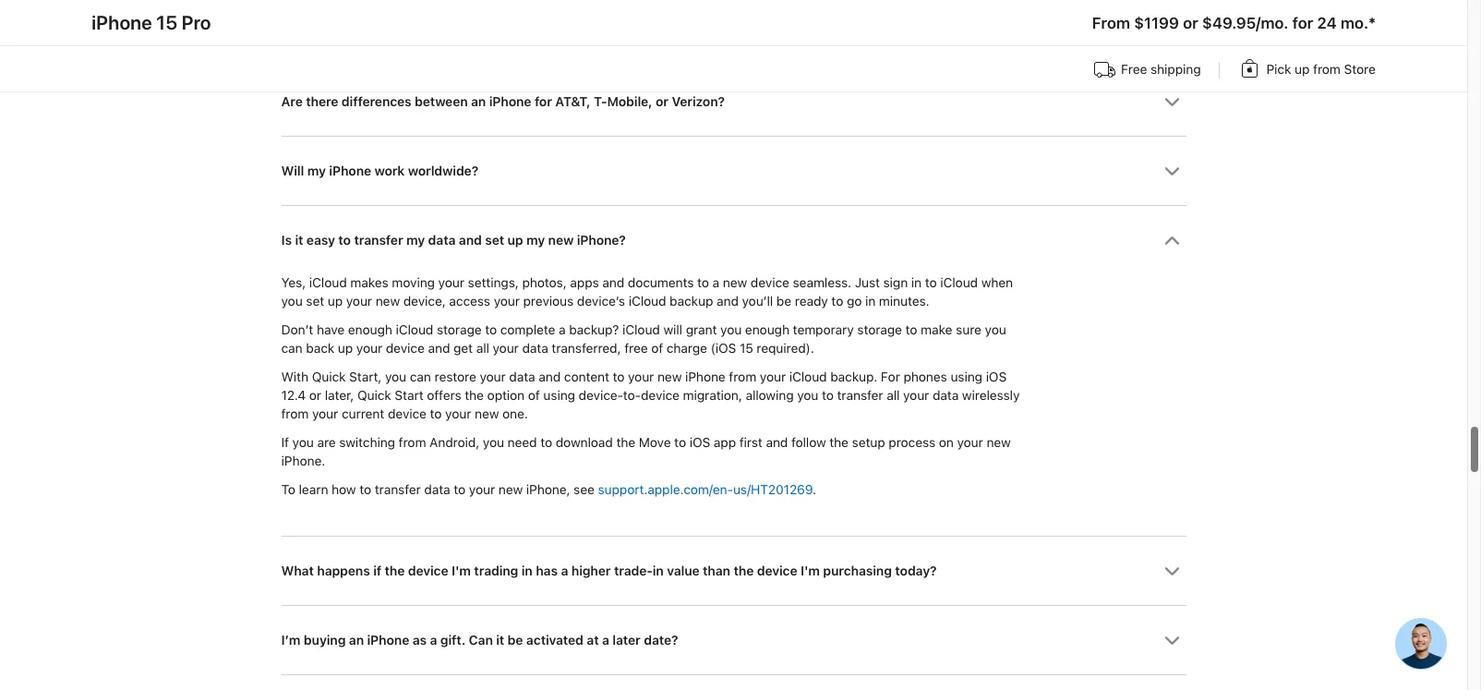 Task type: vqa. For each thing, say whether or not it's contained in the screenshot.
"use"
no



Task type: locate. For each thing, give the bounding box(es) containing it.
0 vertical spatial it
[[295, 233, 303, 248]]

content
[[564, 370, 609, 384]]

the right than
[[734, 563, 754, 578]]

0 horizontal spatial it
[[295, 233, 303, 248]]

0 vertical spatial an
[[471, 94, 486, 109]]

i'm left purchasing
[[801, 563, 820, 578]]

data inside don't have enough icloud storage to complete a backup? icloud will grant you enough temporary storage to make sure you can back up your device and get all your data transferred, free of charge (ios 15 required).
[[522, 341, 548, 355]]

free shipping
[[1121, 62, 1201, 77]]

all inside don't have enough icloud storage to complete a backup? icloud will grant you enough temporary storage to make sure you can back up your device and get all your data transferred, free of charge (ios 15 required).
[[476, 341, 489, 355]]

my right the "will"
[[307, 164, 326, 178]]

data inside dropdown button
[[428, 233, 456, 248]]

and up device's
[[602, 275, 625, 290]]

2 vertical spatial or
[[309, 388, 321, 403]]

can
[[469, 632, 493, 647]]

your right on on the bottom
[[957, 435, 983, 450]]

iphone
[[489, 94, 531, 109], [329, 164, 371, 178], [685, 370, 726, 384], [367, 632, 409, 647]]

1 horizontal spatial my
[[406, 233, 425, 248]]

a right as
[[430, 632, 437, 647]]

0 horizontal spatial an
[[349, 632, 364, 647]]

from left 'store'
[[1314, 62, 1341, 77]]

3 chevrondown image from the top
[[1164, 233, 1180, 249]]

1 vertical spatial for
[[535, 94, 552, 109]]

from down the 15
[[729, 370, 757, 384]]

migration,
[[683, 388, 742, 403]]

or right 12.4
[[309, 388, 321, 403]]

enough right have
[[348, 322, 392, 337]]

1 horizontal spatial an
[[471, 94, 486, 109]]

0 horizontal spatial i'm
[[452, 563, 471, 578]]

icloud left "when"
[[941, 275, 978, 290]]

to up the to-
[[613, 370, 625, 384]]

learn
[[299, 483, 328, 497]]

make
[[921, 322, 953, 337]]

from left the android,
[[399, 435, 426, 450]]

of
[[651, 341, 663, 355], [528, 388, 540, 403]]

chevrondown image inside is it easy to transfer my data and set up my new iphone? dropdown button
[[1164, 233, 1180, 249]]

ios up wirelessly
[[986, 370, 1007, 384]]

0 horizontal spatial ios
[[690, 435, 710, 450]]

and up settings,
[[459, 233, 482, 248]]

1 horizontal spatial set
[[485, 233, 504, 248]]

up right the pick
[[1295, 62, 1310, 77]]

you down "yes,"
[[281, 293, 303, 308]]

to inside is it easy to transfer my data and set up my new iphone? dropdown button
[[338, 233, 351, 248]]

iphone up migration,
[[685, 370, 726, 384]]

0 horizontal spatial can
[[281, 341, 303, 355]]

0 vertical spatial ios
[[986, 370, 1007, 384]]

0 horizontal spatial using
[[543, 388, 575, 403]]

2 horizontal spatial in
[[912, 275, 922, 290]]

1 vertical spatial list item
[[281, 674, 1186, 690]]

icloud inside "with quick start, you can restore your data and content to your new iphone from your icloud backup. for phones using ios 12.4 or later, quick start offers the option of using device-to-device migration, allowing you to transfer all your data wirelessly from your current device to your new one."
[[790, 370, 827, 384]]

all down for
[[887, 388, 900, 403]]

from inside if you are switching from android, you need to download the move to ios app first and follow the setup process on your new iphone.
[[399, 435, 426, 450]]

1 vertical spatial ios
[[690, 435, 710, 450]]

to
[[338, 233, 351, 248], [697, 275, 709, 290], [925, 275, 937, 290], [832, 293, 844, 308], [485, 322, 497, 337], [906, 322, 918, 337], [613, 370, 625, 384], [822, 388, 834, 403], [430, 406, 442, 421], [541, 435, 552, 450], [674, 435, 686, 450], [359, 483, 371, 497], [454, 483, 466, 497]]

1 vertical spatial it
[[496, 632, 504, 647]]

transfer down backup.
[[837, 388, 883, 403]]

1 horizontal spatial i'm
[[801, 563, 820, 578]]

to learn how to transfer data to your new iphone, see support.apple.com/en-us/ht201269 .
[[281, 483, 816, 497]]

trading
[[474, 563, 518, 578]]

chevrondown image inside i'm buying an iphone as a gift. can it be activated at a later date? dropdown button
[[1164, 632, 1180, 648]]

my up photos,
[[526, 233, 545, 248]]

i'm left 'trading'
[[452, 563, 471, 578]]

my up moving
[[406, 233, 425, 248]]

an right between
[[471, 94, 486, 109]]

1 horizontal spatial using
[[951, 370, 983, 384]]

0 horizontal spatial enough
[[348, 322, 392, 337]]

data up option
[[509, 370, 535, 384]]

1 vertical spatial can
[[410, 370, 431, 384]]

to right easy at the left of the page
[[338, 233, 351, 248]]

0 horizontal spatial quick
[[312, 370, 346, 384]]

12.4
[[281, 388, 306, 403]]

a inside yes, icloud makes moving your settings, photos, apps and documents to a new device seamless. just sign in to icloud when you set up your new device, access your previous device's icloud backup and you'll be ready to go in minutes.
[[713, 275, 720, 290]]

ios left app
[[690, 435, 710, 450]]

a inside "what happens if the device i'm trading in has a higher trade-in value than the device i'm purchasing today?" dropdown button
[[561, 563, 568, 578]]

store
[[1344, 62, 1376, 77]]

1 horizontal spatial enough
[[745, 322, 790, 337]]

for left at&t,
[[535, 94, 552, 109]]

us/ht201269
[[733, 483, 813, 497]]

1 horizontal spatial it
[[496, 632, 504, 647]]

device inside yes, icloud makes moving your settings, photos, apps and documents to a new device seamless. just sign in to icloud when you set up your new device, access your previous device's icloud backup and you'll be ready to go in minutes.
[[751, 275, 790, 290]]

i'm
[[281, 632, 301, 647]]

makes
[[350, 275, 389, 290]]

to
[[281, 483, 295, 497]]

for
[[1293, 14, 1314, 32], [535, 94, 552, 109]]

data down complete
[[522, 341, 548, 355]]

or
[[1183, 14, 1199, 32], [656, 94, 669, 109], [309, 388, 321, 403]]

your down the android,
[[469, 483, 495, 497]]

1 horizontal spatial ios
[[986, 370, 1007, 384]]

0 vertical spatial be
[[777, 293, 792, 308]]

moving
[[392, 275, 435, 290]]

set up have
[[306, 293, 324, 308]]

access
[[449, 293, 490, 308]]

up up have
[[328, 293, 343, 308]]

to down the offers
[[430, 406, 442, 421]]

gift.
[[440, 632, 466, 647]]

0 vertical spatial can
[[281, 341, 303, 355]]

iphone 15 pro
[[92, 11, 211, 34]]

2 vertical spatial transfer
[[375, 483, 421, 497]]

chevrondown image
[[1164, 94, 1180, 110], [1164, 164, 1180, 179], [1164, 233, 1180, 249], [1164, 632, 1180, 648]]

an inside i'm buying an iphone as a gift. can it be activated at a later date? dropdown button
[[349, 632, 364, 647]]

to right how
[[359, 483, 371, 497]]

storage up get
[[437, 322, 482, 337]]

it right is
[[295, 233, 303, 248]]

and right first
[[766, 435, 788, 450]]

of right the free
[[651, 341, 663, 355]]

device up you'll
[[751, 275, 790, 290]]

storage
[[437, 322, 482, 337], [858, 322, 902, 337]]

2 storage from the left
[[858, 322, 902, 337]]

quick up later,
[[312, 370, 346, 384]]

transfer for is it easy to transfer my data and set up my new iphone?
[[354, 233, 403, 248]]

0 vertical spatial of
[[651, 341, 663, 355]]

the
[[465, 388, 484, 403], [616, 435, 636, 450], [830, 435, 849, 450], [385, 563, 405, 578], [734, 563, 754, 578]]

1 horizontal spatial in
[[653, 563, 664, 578]]

new
[[548, 233, 574, 248], [723, 275, 747, 290], [376, 293, 400, 308], [658, 370, 682, 384], [475, 406, 499, 421], [987, 435, 1011, 450], [499, 483, 523, 497]]

you right allowing
[[797, 388, 819, 403]]

0 vertical spatial transfer
[[354, 233, 403, 248]]

1 vertical spatial or
[[656, 94, 669, 109]]

mobile,
[[607, 94, 653, 109]]

up up settings,
[[508, 233, 523, 248]]

transfer inside dropdown button
[[354, 233, 403, 248]]

0 horizontal spatial or
[[309, 388, 321, 403]]

2 chevrondown image from the top
[[1164, 164, 1180, 179]]

data
[[428, 233, 456, 248], [522, 341, 548, 355], [509, 370, 535, 384], [933, 388, 959, 403], [424, 483, 450, 497]]

up inside yes, icloud makes moving your settings, photos, apps and documents to a new device seamless. just sign in to icloud when you set up your new device, access your previous device's icloud backup and you'll be ready to go in minutes.
[[328, 293, 343, 308]]

you
[[281, 293, 303, 308], [721, 322, 742, 337], [985, 322, 1007, 337], [385, 370, 406, 384], [797, 388, 819, 403], [292, 435, 314, 450], [483, 435, 504, 450]]

later,
[[325, 388, 354, 403]]

of inside "with quick start, you can restore your data and content to your new iphone from your icloud backup. for phones using ios 12.4 or later, quick start offers the option of using device-to-device migration, allowing you to transfer all your data wirelessly from your current device to your new one."
[[528, 388, 540, 403]]

1 vertical spatial be
[[508, 632, 523, 647]]

will
[[281, 164, 304, 178]]

can down don't
[[281, 341, 303, 355]]

in
[[912, 275, 922, 290], [522, 563, 533, 578], [653, 563, 664, 578]]

be inside i'm buying an iphone as a gift. can it be activated at a later date? dropdown button
[[508, 632, 523, 647]]

set inside is it easy to transfer my data and set up my new iphone? dropdown button
[[485, 233, 504, 248]]

2 i'm from the left
[[801, 563, 820, 578]]

1 horizontal spatial quick
[[357, 388, 391, 403]]

are
[[317, 435, 336, 450]]

new down wirelessly
[[987, 435, 1011, 450]]

new left iphone?
[[548, 233, 574, 248]]

device up the move in the bottom of the page
[[641, 388, 680, 403]]

a right at
[[602, 632, 609, 647]]

0 horizontal spatial be
[[508, 632, 523, 647]]

0 horizontal spatial storage
[[437, 322, 482, 337]]

and inside if you are switching from android, you need to download the move to ios app first and follow the setup process on your new iphone.
[[766, 435, 788, 450]]

grant
[[686, 322, 717, 337]]

required).
[[757, 341, 814, 355]]

icloud
[[309, 275, 347, 290], [941, 275, 978, 290], [629, 293, 666, 308], [396, 322, 433, 337], [623, 322, 660, 337], [790, 370, 827, 384]]

1 vertical spatial transfer
[[837, 388, 883, 403]]

back
[[306, 341, 335, 355]]

happens
[[317, 563, 370, 578]]

it inside i'm buying an iphone as a gift. can it be activated at a later date? dropdown button
[[496, 632, 504, 647]]

icloud down required).
[[790, 370, 827, 384]]

4 chevrondown image from the top
[[1164, 632, 1180, 648]]

1 horizontal spatial be
[[777, 293, 792, 308]]

1 vertical spatial quick
[[357, 388, 391, 403]]

0 vertical spatial all
[[476, 341, 489, 355]]

enough
[[348, 322, 392, 337], [745, 322, 790, 337]]

24
[[1318, 14, 1337, 32]]

current
[[342, 406, 384, 421]]

quick
[[312, 370, 346, 384], [357, 388, 391, 403]]

1 horizontal spatial of
[[651, 341, 663, 355]]

up inside dropdown button
[[508, 233, 523, 248]]

iphone left work
[[329, 164, 371, 178]]

0 vertical spatial quick
[[312, 370, 346, 384]]

0 horizontal spatial all
[[476, 341, 489, 355]]

shipping
[[1151, 62, 1201, 77]]

a up backup
[[713, 275, 720, 290]]

1 i'm from the left
[[452, 563, 471, 578]]

to left make
[[906, 322, 918, 337]]

chevrondown image for at
[[1164, 632, 1180, 648]]

at&t,
[[555, 94, 591, 109]]

0 horizontal spatial for
[[535, 94, 552, 109]]

1 horizontal spatial all
[[887, 388, 900, 403]]

up down have
[[338, 341, 353, 355]]

the left the "setup"
[[830, 435, 849, 450]]

quick down start, on the left of page
[[357, 388, 391, 403]]

1 list item from the top
[[281, 205, 1186, 535]]

offers
[[427, 388, 461, 403]]

0 horizontal spatial my
[[307, 164, 326, 178]]

if you are switching from android, you need to download the move to ios app first and follow the setup process on your new iphone.
[[281, 435, 1011, 469]]

0 horizontal spatial of
[[528, 388, 540, 403]]

with quick start, you can restore your data and content to your new iphone from your icloud backup. for phones using ios 12.4 or later, quick start offers the option of using device-to-device migration, allowing you to transfer all your data wirelessly from your current device to your new one.
[[281, 370, 1020, 421]]

is it easy to transfer my data and set up my new iphone? button
[[281, 206, 1186, 274]]

is
[[281, 233, 292, 248]]

a up transferred,
[[559, 322, 566, 337]]

iphone inside dropdown button
[[367, 632, 409, 647]]

1 vertical spatial of
[[528, 388, 540, 403]]

can up start
[[410, 370, 431, 384]]

today?
[[895, 563, 937, 578]]

android,
[[430, 435, 480, 450]]

1 vertical spatial all
[[887, 388, 900, 403]]

the down restore
[[465, 388, 484, 403]]

1 vertical spatial set
[[306, 293, 324, 308]]

1 horizontal spatial can
[[410, 370, 431, 384]]

list
[[92, 55, 1376, 88]]

*
[[1369, 14, 1376, 32]]

1 storage from the left
[[437, 322, 482, 337]]

all right get
[[476, 341, 489, 355]]

you right sure
[[985, 322, 1007, 337]]

1 chevrondown image from the top
[[1164, 94, 1180, 110]]

0 vertical spatial using
[[951, 370, 983, 384]]

iphone left as
[[367, 632, 409, 647]]

settings,
[[468, 275, 519, 290]]

what happens if the device i'm trading in has a higher trade-in value than the device i'm purchasing today? button
[[281, 536, 1186, 605]]

move
[[639, 435, 671, 450]]

it inside is it easy to transfer my data and set up my new iphone? dropdown button
[[295, 233, 303, 248]]

data up moving
[[428, 233, 456, 248]]

1 vertical spatial an
[[349, 632, 364, 647]]

be right you'll
[[777, 293, 792, 308]]

or right $1199
[[1183, 14, 1199, 32]]

of inside don't have enough icloud storage to complete a backup? icloud will grant you enough temporary storage to make sure you can back up your device and get all your data transferred, free of charge (ios 15 required).
[[651, 341, 663, 355]]

1 horizontal spatial or
[[656, 94, 669, 109]]

list item
[[281, 205, 1186, 535], [281, 674, 1186, 690]]

an right buying
[[349, 632, 364, 647]]

chevrondown image inside are there differences between an iphone for at&t, t-mobile, or verizon? dropdown button
[[1164, 94, 1180, 110]]

0 horizontal spatial set
[[306, 293, 324, 308]]

need
[[508, 435, 537, 450]]

0 vertical spatial for
[[1293, 14, 1314, 32]]

using
[[951, 370, 983, 384], [543, 388, 575, 403]]

follow
[[792, 435, 826, 450]]

device inside don't have enough icloud storage to complete a backup? icloud will grant you enough temporary storage to make sure you can back up your device and get all your data transferred, free of charge (ios 15 required).
[[386, 341, 425, 355]]

setup
[[852, 435, 885, 450]]

iphone inside dropdown button
[[329, 164, 371, 178]]

an inside are there differences between an iphone for at&t, t-mobile, or verizon? dropdown button
[[471, 94, 486, 109]]

a right the has
[[561, 563, 568, 578]]

set up settings,
[[485, 233, 504, 248]]

free
[[1121, 62, 1147, 77]]

the right the if
[[385, 563, 405, 578]]

charge
[[667, 341, 707, 355]]

iphone inside "with quick start, you can restore your data and content to your new iphone from your icloud backup. for phones using ios 12.4 or later, quick start offers the option of using device-to-device migration, allowing you to transfer all your data wirelessly from your current device to your new one."
[[685, 370, 726, 384]]

there
[[306, 94, 338, 109]]

and left content
[[539, 370, 561, 384]]

0 vertical spatial list item
[[281, 205, 1186, 535]]

$49.95
[[1203, 14, 1256, 32]]

seamless.
[[793, 275, 852, 290]]

from
[[1314, 62, 1341, 77], [729, 370, 757, 384], [281, 406, 309, 421], [399, 435, 426, 450]]

and left get
[[428, 341, 450, 355]]

date?
[[644, 632, 678, 647]]

has
[[536, 563, 558, 578]]

0 vertical spatial or
[[1183, 14, 1199, 32]]

or inside "with quick start, you can restore your data and content to your new iphone from your icloud backup. for phones using ios 12.4 or later, quick start offers the option of using device-to-device migration, allowing you to transfer all your data wirelessly from your current device to your new one."
[[309, 388, 321, 403]]

ios inside if you are switching from android, you need to download the move to ios app first and follow the setup process on your new iphone.
[[690, 435, 710, 450]]

1 horizontal spatial storage
[[858, 322, 902, 337]]

0 vertical spatial set
[[485, 233, 504, 248]]

one.
[[503, 406, 528, 421]]

between
[[415, 94, 468, 109]]

don't have enough icloud storage to complete a backup? icloud will grant you enough temporary storage to make sure you can back up your device and get all your data transferred, free of charge (ios 15 required).
[[281, 322, 1007, 355]]

up inside don't have enough icloud storage to complete a backup? icloud will grant you enough temporary storage to make sure you can back up your device and get all your data transferred, free of charge (ios 15 required).
[[338, 341, 353, 355]]

storage down in minutes. on the right of page
[[858, 322, 902, 337]]

are
[[281, 94, 303, 109]]



Task type: describe. For each thing, give the bounding box(es) containing it.
list containing free shipping
[[92, 55, 1376, 88]]

what happens if the device i'm trading in has a higher trade-in value than the device i'm purchasing today?
[[281, 563, 937, 578]]

your down phones
[[903, 388, 929, 403]]

are there differences between an iphone for at&t, t-mobile, or verizon?
[[281, 94, 725, 109]]

your up access
[[438, 275, 464, 290]]

2 enough from the left
[[745, 322, 790, 337]]

than
[[703, 563, 731, 578]]

your down later,
[[312, 406, 338, 421]]

verizon?
[[672, 94, 725, 109]]

transfer inside "with quick start, you can restore your data and content to your new iphone from your icloud backup. for phones using ios 12.4 or later, quick start offers the option of using device-to-device migration, allowing you to transfer all your data wirelessly from your current device to your new one."
[[837, 388, 883, 403]]

2 list item from the top
[[281, 674, 1186, 690]]

activated
[[526, 632, 584, 647]]

new down "charge"
[[658, 370, 682, 384]]

restore
[[435, 370, 476, 384]]

(ios
[[711, 341, 736, 355]]

can inside "with quick start, you can restore your data and content to your new iphone from your icloud backup. for phones using ios 12.4 or later, quick start offers the option of using device-to-device migration, allowing you to transfer all your data wirelessly from your current device to your new one."
[[410, 370, 431, 384]]

is it easy to transfer my data and set up my new iphone?
[[281, 233, 626, 248]]

documents
[[628, 275, 694, 290]]

you up start
[[385, 370, 406, 384]]

are there differences between an iphone for at&t, t-mobile, or verizon? button
[[281, 67, 1186, 136]]

easy
[[307, 233, 335, 248]]

your down makes
[[346, 293, 372, 308]]

to up backup
[[697, 275, 709, 290]]

from $1199 or $49.95 /mo. for 24 mo. *
[[1092, 14, 1376, 32]]

to right need
[[541, 435, 552, 450]]

chevrondown image inside "will my iphone work worldwide?" dropdown button
[[1164, 164, 1180, 179]]

apps
[[570, 275, 599, 290]]

first
[[740, 435, 763, 450]]

set inside yes, icloud makes moving your settings, photos, apps and documents to a new device seamless. just sign in to icloud when you set up your new device, access your previous device's icloud backup and you'll be ready to go in minutes.
[[306, 293, 324, 308]]

support.apple.com/en-
[[598, 483, 733, 497]]

1 vertical spatial using
[[543, 388, 575, 403]]

device-
[[579, 388, 623, 403]]

mo.
[[1341, 14, 1369, 32]]

icloud down device,
[[396, 322, 433, 337]]

you right if
[[292, 435, 314, 450]]

temporary
[[793, 322, 854, 337]]

icloud down documents
[[629, 293, 666, 308]]

backup?
[[569, 322, 619, 337]]

when
[[982, 275, 1013, 290]]

in inside yes, icloud makes moving your settings, photos, apps and documents to a new device seamless. just sign in to icloud when you set up your new device, access your previous device's icloud backup and you'll be ready to go in minutes.
[[912, 275, 922, 290]]

chevrondown image
[[1164, 563, 1180, 579]]

chevrondown image for verizon?
[[1164, 94, 1180, 110]]

yes, icloud makes moving your settings, photos, apps and documents to a new device seamless. just sign in to icloud when you set up your new device, access your previous device's icloud backup and you'll be ready to go in minutes.
[[281, 275, 1013, 308]]

.
[[813, 483, 816, 497]]

i'm buying an iphone as a gift. can it be activated at a later date?
[[281, 632, 678, 647]]

new inside dropdown button
[[548, 233, 574, 248]]

get
[[454, 341, 473, 355]]

and inside don't have enough icloud storage to complete a backup? icloud will grant you enough temporary storage to make sure you can back up your device and get all your data transferred, free of charge (ios 15 required).
[[428, 341, 450, 355]]

new left the iphone,
[[499, 483, 523, 497]]

previous
[[523, 293, 574, 308]]

purchasing
[[823, 563, 892, 578]]

you'll
[[742, 293, 773, 308]]

iphone,
[[526, 483, 570, 497]]

backup.
[[831, 370, 878, 384]]

can inside don't have enough icloud storage to complete a backup? icloud will grant you enough temporary storage to make sure you can back up your device and get all your data transferred, free of charge (ios 15 required).
[[281, 341, 303, 355]]

to down backup.
[[822, 388, 834, 403]]

i'm buying an iphone as a gift. can it be activated at a later date? button
[[281, 606, 1186, 674]]

support.apple.com/en-us/ht201269 link
[[598, 483, 813, 497]]

for inside dropdown button
[[535, 94, 552, 109]]

transfer for to learn how to transfer data to your new iphone, see support.apple.com/en-us/ht201269 .
[[375, 483, 421, 497]]

pick
[[1267, 62, 1292, 77]]

how
[[332, 483, 356, 497]]

yes,
[[281, 275, 306, 290]]

complete
[[500, 322, 555, 337]]

free
[[625, 341, 648, 355]]

your up option
[[480, 370, 506, 384]]

if
[[373, 563, 381, 578]]

download
[[556, 435, 613, 450]]

be inside yes, icloud makes moving your settings, photos, apps and documents to a new device seamless. just sign in to icloud when you set up your new device, access your previous device's icloud backup and you'll be ready to go in minutes.
[[777, 293, 792, 308]]

worldwide?
[[408, 164, 478, 178]]

higher
[[572, 563, 611, 578]]

photos,
[[522, 275, 567, 290]]

or inside are there differences between an iphone for at&t, t-mobile, or verizon? dropdown button
[[656, 94, 669, 109]]

start
[[395, 388, 424, 403]]

ios inside "with quick start, you can restore your data and content to your new iphone from your icloud backup. for phones using ios 12.4 or later, quick start offers the option of using device-to-device migration, allowing you to transfer all your data wirelessly from your current device to your new one."
[[986, 370, 1007, 384]]

you up (ios
[[721, 322, 742, 337]]

option
[[487, 388, 525, 403]]

the left the move in the bottom of the page
[[616, 435, 636, 450]]

backup
[[670, 293, 713, 308]]

to right sign
[[925, 275, 937, 290]]

just
[[855, 275, 880, 290]]

your down complete
[[493, 341, 519, 355]]

what
[[281, 563, 314, 578]]

from down 12.4
[[281, 406, 309, 421]]

device's
[[577, 293, 625, 308]]

and inside "with quick start, you can restore your data and content to your new iphone from your icloud backup. for phones using ios 12.4 or later, quick start offers the option of using device-to-device migration, allowing you to transfer all your data wirelessly from your current device to your new one."
[[539, 370, 561, 384]]

and inside dropdown button
[[459, 233, 482, 248]]

you inside yes, icloud makes moving your settings, photos, apps and documents to a new device seamless. just sign in to icloud when you set up your new device, access your previous device's icloud backup and you'll be ready to go in minutes.
[[281, 293, 303, 308]]

1 horizontal spatial for
[[1293, 14, 1314, 32]]

you left need
[[483, 435, 504, 450]]

device right than
[[757, 563, 798, 578]]

will
[[664, 322, 683, 337]]

2 horizontal spatial or
[[1183, 14, 1199, 32]]

at
[[587, 632, 599, 647]]

0 horizontal spatial in
[[522, 563, 533, 578]]

your up start, on the left of page
[[356, 341, 382, 355]]

your down the offers
[[445, 406, 471, 421]]

wirelessly
[[962, 388, 1020, 403]]

device down start
[[388, 406, 427, 421]]

iphone inside dropdown button
[[489, 94, 531, 109]]

if
[[281, 435, 289, 450]]

trade-
[[614, 563, 653, 578]]

to right the move in the bottom of the page
[[674, 435, 686, 450]]

icloud up the free
[[623, 322, 660, 337]]

for
[[881, 370, 900, 384]]

pick up from store
[[1267, 62, 1376, 77]]

your up allowing
[[760, 370, 786, 384]]

new inside if you are switching from android, you need to download the move to ios app first and follow the setup process on your new iphone.
[[987, 435, 1011, 450]]

with
[[281, 370, 308, 384]]

differences
[[342, 94, 412, 109]]

iphone 15 pro link
[[92, 11, 211, 34]]

my inside "will my iphone work worldwide?" dropdown button
[[307, 164, 326, 178]]

to left go
[[832, 293, 844, 308]]

phones
[[904, 370, 947, 384]]

in minutes.
[[865, 293, 930, 308]]

transferred,
[[552, 341, 621, 355]]

work
[[375, 164, 405, 178]]

your up the to-
[[628, 370, 654, 384]]

buying
[[304, 632, 346, 647]]

chevrondown image for new
[[1164, 233, 1180, 249]]

data down the android,
[[424, 483, 450, 497]]

value
[[667, 563, 700, 578]]

allowing
[[746, 388, 794, 403]]

to down the android,
[[454, 483, 466, 497]]

list item containing is it easy to transfer my data and set up my new iphone?
[[281, 205, 1186, 535]]

don't
[[281, 322, 313, 337]]

your inside if you are switching from android, you need to download the move to ios app first and follow the setup process on your new iphone.
[[957, 435, 983, 450]]

new down option
[[475, 406, 499, 421]]

device right the if
[[408, 563, 448, 578]]

process
[[889, 435, 936, 450]]

1 enough from the left
[[348, 322, 392, 337]]

data down phones
[[933, 388, 959, 403]]

new down makes
[[376, 293, 400, 308]]

new up you'll
[[723, 275, 747, 290]]

sure
[[956, 322, 982, 337]]

to down access
[[485, 322, 497, 337]]

as
[[413, 632, 427, 647]]

later
[[613, 632, 641, 647]]

and left you'll
[[717, 293, 739, 308]]

go
[[847, 293, 862, 308]]

icloud right "yes,"
[[309, 275, 347, 290]]

have
[[317, 322, 345, 337]]

the inside "with quick start, you can restore your data and content to your new iphone from your icloud backup. for phones using ios 12.4 or later, quick start offers the option of using device-to-device migration, allowing you to transfer all your data wirelessly from your current device to your new one."
[[465, 388, 484, 403]]

all inside "with quick start, you can restore your data and content to your new iphone from your icloud backup. for phones using ios 12.4 or later, quick start offers the option of using device-to-device migration, allowing you to transfer all your data wirelessly from your current device to your new one."
[[887, 388, 900, 403]]

your down settings,
[[494, 293, 520, 308]]

a inside don't have enough icloud storage to complete a backup? icloud will grant you enough temporary storage to make sure you can back up your device and get all your data transferred, free of charge (ios 15 required).
[[559, 322, 566, 337]]

2 horizontal spatial my
[[526, 233, 545, 248]]



